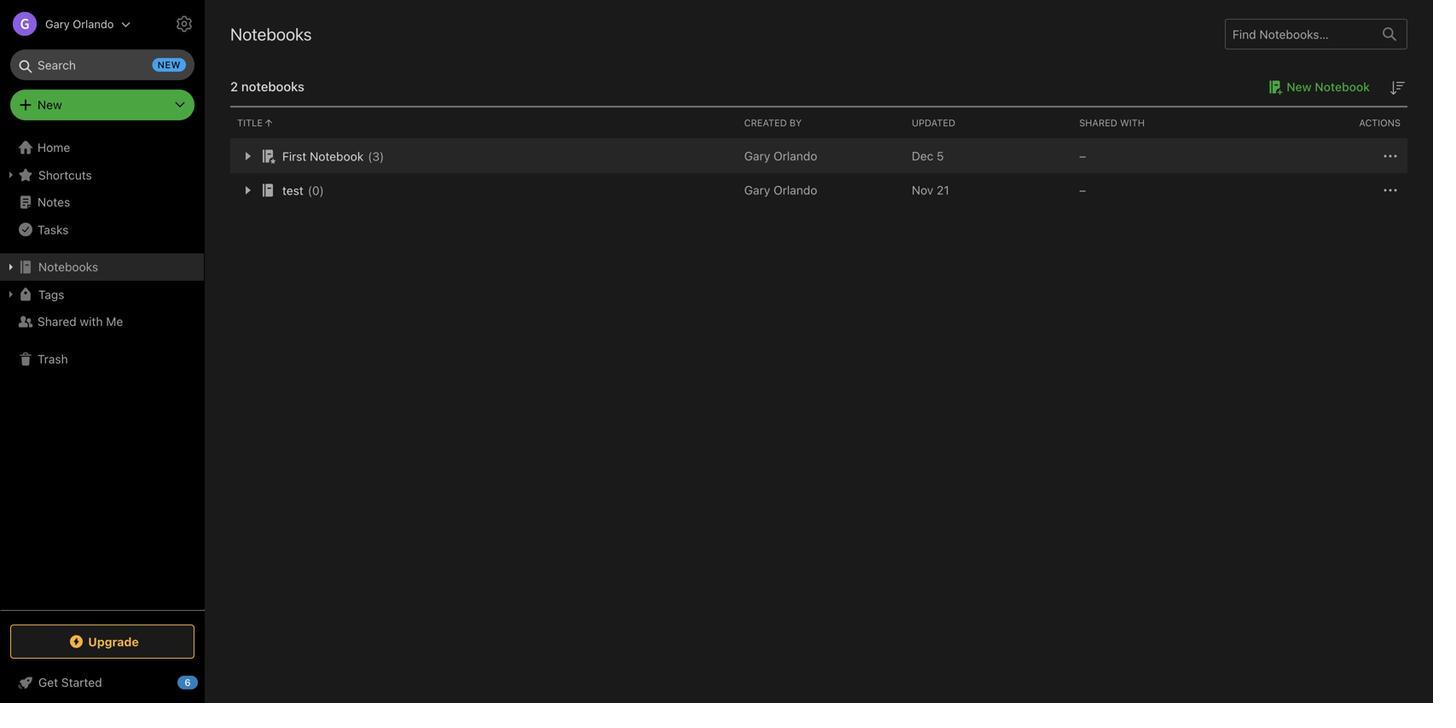 Task type: describe. For each thing, give the bounding box(es) containing it.
( inside first notebook row
[[368, 149, 372, 163]]

) inside first notebook row
[[380, 149, 384, 163]]

orlando for test ( 0 )
[[774, 183, 818, 197]]

notebooks
[[241, 79, 304, 94]]

21
[[937, 183, 949, 197]]

Help and Learning task checklist field
[[0, 669, 205, 696]]

first
[[282, 149, 307, 163]]

settings image
[[174, 14, 195, 34]]

sort options image
[[1387, 78, 1408, 98]]

title
[[237, 117, 263, 128]]

new notebook button
[[1263, 77, 1370, 97]]

gary orlando inside gary orlando field
[[45, 17, 114, 30]]

1 horizontal spatial notebooks
[[230, 24, 312, 44]]

gary orlando for first notebook ( 3 )
[[744, 149, 818, 163]]

shared
[[1080, 117, 1118, 128]]

upgrade button
[[10, 625, 195, 659]]

shortcuts button
[[0, 161, 204, 189]]

gary for test ( 0 )
[[744, 183, 770, 197]]

arrow image
[[237, 146, 258, 166]]

notebooks link
[[0, 253, 204, 281]]

shared with
[[1080, 117, 1145, 128]]

shared with button
[[1073, 108, 1240, 138]]

orlando for first notebook ( 3 )
[[774, 149, 818, 163]]

actions
[[1359, 117, 1401, 128]]

click to collapse image
[[198, 671, 211, 692]]

test row
[[230, 173, 1408, 207]]

row group inside 'notebooks' element
[[230, 139, 1408, 207]]

more actions field for 5
[[1381, 146, 1401, 166]]

2
[[230, 79, 238, 94]]

shortcuts
[[38, 168, 92, 182]]

) inside test row
[[320, 183, 324, 197]]

first notebook ( 3 )
[[282, 149, 384, 163]]

– for nov 21
[[1080, 183, 1086, 197]]

title button
[[230, 108, 738, 138]]

shared with me link
[[0, 308, 204, 335]]

more actions image for 21
[[1381, 180, 1401, 201]]

trash link
[[0, 346, 204, 373]]

expand tags image
[[4, 288, 18, 301]]

6
[[185, 677, 191, 688]]

3
[[372, 149, 380, 163]]

me
[[106, 314, 123, 328]]

by
[[790, 117, 802, 128]]

expand notebooks image
[[4, 260, 18, 274]]

with
[[1120, 117, 1145, 128]]

dec
[[912, 149, 934, 163]]

gary for first notebook ( 3 )
[[744, 149, 770, 163]]

tree containing home
[[0, 134, 205, 609]]

notebook for first
[[310, 149, 364, 163]]

upgrade
[[88, 635, 139, 649]]

notebooks inside tree
[[38, 260, 98, 274]]

Search text field
[[22, 49, 183, 80]]

new for new
[[38, 98, 62, 112]]



Task type: locate. For each thing, give the bounding box(es) containing it.
gary orlando down created by
[[744, 149, 818, 163]]

2 more actions image from the top
[[1381, 180, 1401, 201]]

0 vertical spatial new
[[1287, 80, 1312, 94]]

0 vertical spatial notebook
[[1315, 80, 1370, 94]]

0 vertical spatial gary orlando
[[45, 17, 114, 30]]

gary orlando inside test row
[[744, 183, 818, 197]]

0 horizontal spatial new
[[38, 98, 62, 112]]

new search field
[[22, 49, 186, 80]]

Account field
[[0, 7, 131, 41]]

1 vertical spatial more actions field
[[1381, 180, 1401, 201]]

notebook up actions "button"
[[1315, 80, 1370, 94]]

1 more actions field from the top
[[1381, 146, 1401, 166]]

home link
[[0, 134, 205, 161]]

more actions field inside test row
[[1381, 180, 1401, 201]]

test
[[282, 183, 304, 197]]

orlando inside field
[[73, 17, 114, 30]]

2 vertical spatial gary orlando
[[744, 183, 818, 197]]

gary
[[45, 17, 70, 30], [744, 149, 770, 163], [744, 183, 770, 197]]

orlando inside first notebook row
[[774, 149, 818, 163]]

get
[[38, 675, 58, 689]]

more actions image for 5
[[1381, 146, 1401, 166]]

row group
[[230, 139, 1408, 207]]

new for new notebook
[[1287, 80, 1312, 94]]

1 horizontal spatial new
[[1287, 80, 1312, 94]]

orlando
[[73, 17, 114, 30], [774, 149, 818, 163], [774, 183, 818, 197]]

gary orlando down first notebook row
[[744, 183, 818, 197]]

orlando inside test row
[[774, 183, 818, 197]]

notes link
[[0, 189, 204, 216]]

notebook left the 3
[[310, 149, 364, 163]]

get started
[[38, 675, 102, 689]]

notebooks
[[230, 24, 312, 44], [38, 260, 98, 274]]

0 vertical spatial orlando
[[73, 17, 114, 30]]

new button
[[10, 90, 195, 120]]

2 – from the top
[[1080, 183, 1086, 197]]

0 horizontal spatial (
[[308, 183, 312, 197]]

arrow image
[[237, 180, 258, 201]]

test ( 0 )
[[282, 183, 324, 197]]

dec 5
[[912, 149, 944, 163]]

0 horizontal spatial notebooks
[[38, 260, 98, 274]]

gary orlando inside first notebook row
[[744, 149, 818, 163]]

more actions field for 21
[[1381, 180, 1401, 201]]

( right first
[[368, 149, 372, 163]]

0 vertical spatial gary
[[45, 17, 70, 30]]

1 vertical spatial –
[[1080, 183, 1086, 197]]

nov
[[912, 183, 934, 197]]

1 horizontal spatial )
[[380, 149, 384, 163]]

2 more actions field from the top
[[1381, 180, 1401, 201]]

1 vertical spatial )
[[320, 183, 324, 197]]

1 vertical spatial more actions image
[[1381, 180, 1401, 201]]

notebooks up tags
[[38, 260, 98, 274]]

0
[[312, 183, 320, 197]]

– inside first notebook row
[[1080, 149, 1086, 163]]

tasks
[[38, 222, 69, 237]]

notebooks up notebooks
[[230, 24, 312, 44]]

updated
[[912, 117, 956, 128]]

0 vertical spatial more actions field
[[1381, 146, 1401, 166]]

more actions image inside first notebook row
[[1381, 146, 1401, 166]]

tags button
[[0, 281, 204, 308]]

orlando down first notebook row
[[774, 183, 818, 197]]

5
[[937, 149, 944, 163]]

gary orlando
[[45, 17, 114, 30], [744, 149, 818, 163], [744, 183, 818, 197]]

notebook inside first notebook row
[[310, 149, 364, 163]]

new up home
[[38, 98, 62, 112]]

1 vertical spatial new
[[38, 98, 62, 112]]

created by
[[744, 117, 802, 128]]

notebooks element
[[205, 0, 1433, 703]]

1 vertical spatial notebooks
[[38, 260, 98, 274]]

notebook for new
[[1315, 80, 1370, 94]]

new notebook
[[1287, 80, 1370, 94]]

new up actions "button"
[[1287, 80, 1312, 94]]

orlando down by
[[774, 149, 818, 163]]

notebook
[[1315, 80, 1370, 94], [310, 149, 364, 163]]

gary orlando up search text field on the left top
[[45, 17, 114, 30]]

( inside test row
[[308, 183, 312, 197]]

gary inside test row
[[744, 183, 770, 197]]

–
[[1080, 149, 1086, 163], [1080, 183, 1086, 197]]

started
[[61, 675, 102, 689]]

trash
[[38, 352, 68, 366]]

shared with me
[[38, 314, 123, 328]]

new inside button
[[1287, 80, 1312, 94]]

tags
[[38, 287, 64, 301]]

updated button
[[905, 108, 1073, 138]]

)
[[380, 149, 384, 163], [320, 183, 324, 197]]

notebook inside new notebook button
[[1315, 80, 1370, 94]]

created by button
[[738, 108, 905, 138]]

0 vertical spatial notebooks
[[230, 24, 312, 44]]

tree
[[0, 134, 205, 609]]

more actions image
[[1381, 146, 1401, 166], [1381, 180, 1401, 201]]

new
[[157, 59, 181, 70]]

2 notebooks
[[230, 79, 304, 94]]

0 horizontal spatial notebook
[[310, 149, 364, 163]]

Sort field
[[1387, 77, 1408, 98]]

actions button
[[1240, 108, 1408, 138]]

gary inside field
[[45, 17, 70, 30]]

2 vertical spatial orlando
[[774, 183, 818, 197]]

Find Notebooks… text field
[[1226, 20, 1373, 48]]

1 vertical spatial notebook
[[310, 149, 364, 163]]

gary inside first notebook row
[[744, 149, 770, 163]]

0 vertical spatial )
[[380, 149, 384, 163]]

– for dec 5
[[1080, 149, 1086, 163]]

created
[[744, 117, 787, 128]]

0 vertical spatial (
[[368, 149, 372, 163]]

More actions field
[[1381, 146, 1401, 166], [1381, 180, 1401, 201]]

nov 21
[[912, 183, 949, 197]]

new inside popup button
[[38, 98, 62, 112]]

0 vertical spatial –
[[1080, 149, 1086, 163]]

1 horizontal spatial (
[[368, 149, 372, 163]]

1 vertical spatial orlando
[[774, 149, 818, 163]]

first notebook row
[[230, 139, 1408, 173]]

2 vertical spatial gary
[[744, 183, 770, 197]]

(
[[368, 149, 372, 163], [308, 183, 312, 197]]

0 horizontal spatial )
[[320, 183, 324, 197]]

with
[[80, 314, 103, 328]]

home
[[38, 140, 70, 154]]

row group containing gary orlando
[[230, 139, 1408, 207]]

– inside test row
[[1080, 183, 1086, 197]]

1 vertical spatial (
[[308, 183, 312, 197]]

shared
[[38, 314, 77, 328]]

1 vertical spatial gary orlando
[[744, 149, 818, 163]]

1 – from the top
[[1080, 149, 1086, 163]]

0 vertical spatial more actions image
[[1381, 146, 1401, 166]]

1 vertical spatial gary
[[744, 149, 770, 163]]

1 more actions image from the top
[[1381, 146, 1401, 166]]

tasks button
[[0, 216, 204, 243]]

1 horizontal spatial notebook
[[1315, 80, 1370, 94]]

more actions field inside first notebook row
[[1381, 146, 1401, 166]]

new
[[1287, 80, 1312, 94], [38, 98, 62, 112]]

notes
[[38, 195, 70, 209]]

gary orlando for test ( 0 )
[[744, 183, 818, 197]]

orlando up search text field on the left top
[[73, 17, 114, 30]]

( right test
[[308, 183, 312, 197]]



Task type: vqa. For each thing, say whether or not it's contained in the screenshot.
Insert Link image
no



